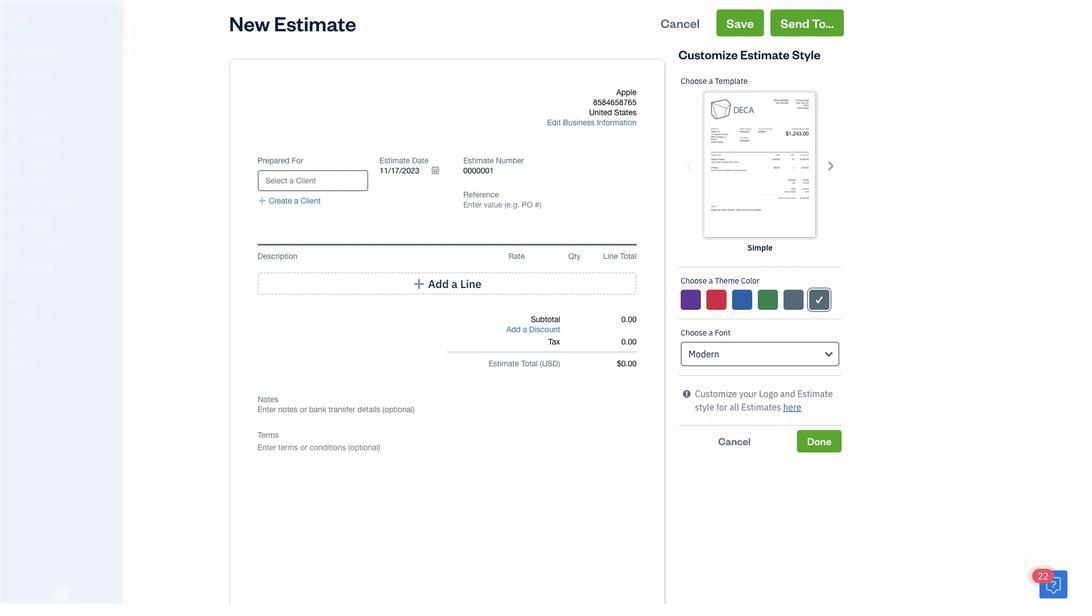 Task type: vqa. For each thing, say whether or not it's contained in the screenshot.
0.00
yes



Task type: describe. For each thing, give the bounding box(es) containing it.
Enter an Estimate # text field
[[464, 166, 494, 175]]

1 vertical spatial cancel button
[[679, 430, 791, 452]]

to...
[[812, 15, 834, 31]]

a for choose a theme color
[[709, 275, 713, 286]]

choose a font
[[681, 327, 731, 338]]

template
[[715, 76, 748, 86]]

line inside button
[[461, 276, 482, 291]]

report image
[[7, 261, 21, 272]]

2 0.00 from the top
[[622, 337, 637, 346]]

estimate image
[[7, 91, 21, 102]]

style
[[793, 46, 821, 62]]

create a client button
[[258, 196, 321, 206]]

main element
[[0, 0, 151, 604]]

for
[[292, 156, 304, 165]]

a inside subtotal add a discount tax
[[523, 325, 527, 334]]

prepared
[[258, 156, 290, 165]]

8584658765
[[594, 98, 637, 107]]

(
[[540, 359, 542, 368]]

customize for customize estimate style
[[679, 46, 738, 62]]

discount
[[530, 325, 561, 334]]

logo
[[760, 388, 779, 400]]

project image
[[7, 176, 21, 187]]

total for estimate
[[522, 359, 538, 368]]

done
[[808, 435, 832, 448]]

Client text field
[[259, 171, 367, 190]]

subtotal add a discount tax
[[507, 315, 561, 346]]

choose a template
[[681, 76, 748, 86]]

1 horizontal spatial cancel
[[719, 435, 751, 448]]

client
[[301, 196, 321, 205]]

edit
[[548, 118, 561, 127]]

items and services image
[[8, 326, 120, 334]]

Terms text field
[[258, 442, 637, 452]]

choose for choose a font
[[681, 327, 707, 338]]

font
[[715, 327, 731, 338]]

united
[[589, 108, 613, 117]]

estimates
[[742, 401, 782, 413]]

freshbooks image
[[53, 586, 70, 600]]

0 vertical spatial cancel
[[661, 15, 700, 31]]

estimate date
[[380, 156, 429, 165]]

22 button
[[1033, 569, 1068, 598]]

resource center badge image
[[1040, 570, 1068, 598]]

team members image
[[8, 308, 120, 317]]

customize your logo and estimate style for all estimates
[[695, 388, 833, 413]]

total for line
[[621, 251, 637, 261]]

business
[[563, 118, 595, 127]]

save button
[[717, 10, 765, 36]]

plus image
[[258, 196, 267, 206]]

add inside button
[[428, 276, 449, 291]]

invoice image
[[7, 112, 21, 124]]

Font field
[[681, 342, 840, 366]]

0 vertical spatial cancel button
[[651, 10, 710, 36]]

color
[[742, 275, 760, 286]]

add a line button
[[258, 272, 637, 295]]

date
[[412, 156, 429, 165]]

a for add a line
[[452, 276, 458, 291]]

exclamationcircle image
[[683, 387, 691, 401]]

style
[[695, 401, 715, 413]]

timer image
[[7, 197, 21, 209]]

create
[[269, 196, 292, 205]]

apple owner
[[9, 10, 33, 31]]

here link
[[784, 401, 802, 413]]

qty
[[569, 251, 581, 261]]

add a discount button
[[507, 324, 561, 334]]

add a line
[[428, 276, 482, 291]]



Task type: locate. For each thing, give the bounding box(es) containing it.
client image
[[7, 70, 21, 81]]

save
[[727, 15, 754, 31]]

apple
[[9, 10, 33, 22], [617, 88, 637, 97]]

description
[[258, 251, 298, 261]]

a for choose a template
[[709, 76, 713, 86]]

choose left theme
[[681, 275, 707, 286]]

a left font
[[709, 327, 713, 338]]

choose a template element
[[679, 68, 842, 267]]

simple
[[748, 242, 773, 253]]

0 horizontal spatial total
[[522, 359, 538, 368]]

payment image
[[7, 134, 21, 145]]

0 vertical spatial choose
[[681, 76, 707, 86]]

3 choose from the top
[[681, 327, 707, 338]]

1 vertical spatial add
[[507, 325, 521, 334]]

send to... button
[[771, 10, 845, 36]]

1 vertical spatial apple
[[617, 88, 637, 97]]

2 vertical spatial choose
[[681, 327, 707, 338]]

notes
[[258, 395, 279, 404]]

a
[[709, 76, 713, 86], [294, 196, 299, 205], [709, 275, 713, 286], [452, 276, 458, 291], [523, 325, 527, 334], [709, 327, 713, 338]]

1 vertical spatial cancel
[[719, 435, 751, 448]]

number
[[496, 156, 524, 165]]

settings image
[[8, 361, 120, 370]]

a left template
[[709, 76, 713, 86]]

0 horizontal spatial add
[[428, 276, 449, 291]]

1 vertical spatial line
[[461, 276, 482, 291]]

22
[[1039, 570, 1049, 582]]

usd
[[542, 359, 559, 368]]

choose inside the choose a theme color element
[[681, 275, 707, 286]]

theme
[[715, 275, 740, 286]]

apple for choose a theme color
[[617, 88, 637, 97]]

$0.00
[[617, 359, 637, 368]]

bank connections image
[[8, 343, 120, 352]]

states
[[615, 108, 637, 117]]

1 horizontal spatial apple
[[617, 88, 637, 97]]

plus image
[[413, 278, 426, 289]]

1 vertical spatial customize
[[695, 388, 738, 400]]

choose inside the "choose a font" element
[[681, 327, 707, 338]]

)
[[559, 359, 561, 368]]

1 vertical spatial choose
[[681, 275, 707, 286]]

choose up the modern
[[681, 327, 707, 338]]

tax
[[549, 337, 561, 346]]

1 0.00 from the top
[[622, 315, 637, 324]]

apple inside main "element"
[[9, 10, 33, 22]]

total
[[621, 251, 637, 261], [522, 359, 538, 368]]

apps image
[[8, 290, 120, 299]]

Reference Number text field
[[464, 200, 543, 209]]

send to...
[[781, 15, 834, 31]]

1 vertical spatial 0.00
[[622, 337, 637, 346]]

choose a theme color
[[681, 275, 760, 286]]

prepared for
[[258, 156, 304, 165]]

Notes text field
[[258, 404, 637, 414]]

choose for choose a theme color
[[681, 275, 707, 286]]

a inside the "choose a font" element
[[709, 327, 713, 338]]

add inside subtotal add a discount tax
[[507, 325, 521, 334]]

a for create a client
[[294, 196, 299, 205]]

a right plus icon
[[452, 276, 458, 291]]

apple 8584658765 united states edit business information
[[548, 88, 637, 127]]

expense image
[[7, 155, 21, 166]]

previous image
[[684, 159, 697, 172]]

chart image
[[7, 240, 21, 251]]

apple for customize estimate style
[[9, 10, 33, 22]]

a inside the choose a theme color element
[[709, 275, 713, 286]]

line
[[604, 251, 618, 261], [461, 276, 482, 291]]

line total
[[604, 251, 637, 261]]

apple up the 8584658765
[[617, 88, 637, 97]]

custom image
[[815, 293, 825, 306]]

1 horizontal spatial line
[[604, 251, 618, 261]]

0.00
[[622, 315, 637, 324], [622, 337, 637, 346]]

a for choose a font
[[709, 327, 713, 338]]

subtotal
[[531, 315, 561, 324]]

choose inside choose a template element
[[681, 76, 707, 86]]

2 choose from the top
[[681, 275, 707, 286]]

0 horizontal spatial line
[[461, 276, 482, 291]]

0 horizontal spatial apple
[[9, 10, 33, 22]]

0 vertical spatial customize
[[679, 46, 738, 62]]

line right plus icon
[[461, 276, 482, 291]]

dashboard image
[[7, 49, 21, 60]]

terms
[[258, 430, 279, 440]]

for
[[717, 401, 728, 413]]

customize inside customize your logo and estimate style for all estimates
[[695, 388, 738, 400]]

add right plus icon
[[428, 276, 449, 291]]

choose for choose a template
[[681, 76, 707, 86]]

cancel button
[[651, 10, 710, 36], [679, 430, 791, 452]]

choose
[[681, 76, 707, 86], [681, 275, 707, 286], [681, 327, 707, 338]]

apple up owner
[[9, 10, 33, 22]]

customize up choose a template on the right of page
[[679, 46, 738, 62]]

a left discount
[[523, 325, 527, 334]]

all
[[730, 401, 740, 413]]

1 horizontal spatial add
[[507, 325, 521, 334]]

estimate inside customize your logo and estimate style for all estimates
[[798, 388, 833, 400]]

and
[[781, 388, 796, 400]]

estimate number
[[464, 156, 524, 165]]

0 horizontal spatial cancel
[[661, 15, 700, 31]]

Estimate date in MM/DD/YYYY format text field
[[380, 166, 447, 175]]

create a client
[[269, 196, 321, 205]]

customize estimate style
[[679, 46, 821, 62]]

information
[[597, 118, 637, 127]]

reference
[[464, 190, 499, 199]]

new estimate
[[229, 10, 357, 36]]

add
[[428, 276, 449, 291], [507, 325, 521, 334]]

customize
[[679, 46, 738, 62], [695, 388, 738, 400]]

1 choose from the top
[[681, 76, 707, 86]]

a left client
[[294, 196, 299, 205]]

a left theme
[[709, 275, 713, 286]]

1 vertical spatial total
[[522, 359, 538, 368]]

a inside create a client button
[[294, 196, 299, 205]]

a inside 'add a line' button
[[452, 276, 458, 291]]

here
[[784, 401, 802, 413]]

total left (
[[522, 359, 538, 368]]

0 vertical spatial 0.00
[[622, 315, 637, 324]]

choose a theme color element
[[678, 267, 843, 319]]

edit business information button
[[548, 117, 637, 128]]

estimate
[[274, 10, 357, 36], [741, 46, 790, 62], [380, 156, 410, 165], [464, 156, 494, 165], [489, 359, 519, 368], [798, 388, 833, 400]]

money image
[[7, 219, 21, 230]]

send
[[781, 15, 810, 31]]

rate
[[509, 251, 525, 261]]

customize up for
[[695, 388, 738, 400]]

total right qty on the right
[[621, 251, 637, 261]]

line right qty on the right
[[604, 251, 618, 261]]

modern
[[689, 348, 720, 360]]

0 vertical spatial add
[[428, 276, 449, 291]]

next image
[[824, 159, 837, 172]]

estimate total ( usd )
[[489, 359, 561, 368]]

0 vertical spatial apple
[[9, 10, 33, 22]]

cancel
[[661, 15, 700, 31], [719, 435, 751, 448]]

choose left template
[[681, 76, 707, 86]]

1 horizontal spatial total
[[621, 251, 637, 261]]

a inside choose a template element
[[709, 76, 713, 86]]

new
[[229, 10, 270, 36]]

add left discount
[[507, 325, 521, 334]]

0 vertical spatial line
[[604, 251, 618, 261]]

done button
[[798, 430, 842, 452]]

customize for customize your logo and estimate style for all estimates
[[695, 388, 738, 400]]

choose a font element
[[679, 319, 842, 376]]

0 vertical spatial total
[[621, 251, 637, 261]]

owner
[[9, 22, 30, 31]]

your
[[740, 388, 757, 400]]

apple inside apple 8584658765 united states edit business information
[[617, 88, 637, 97]]



